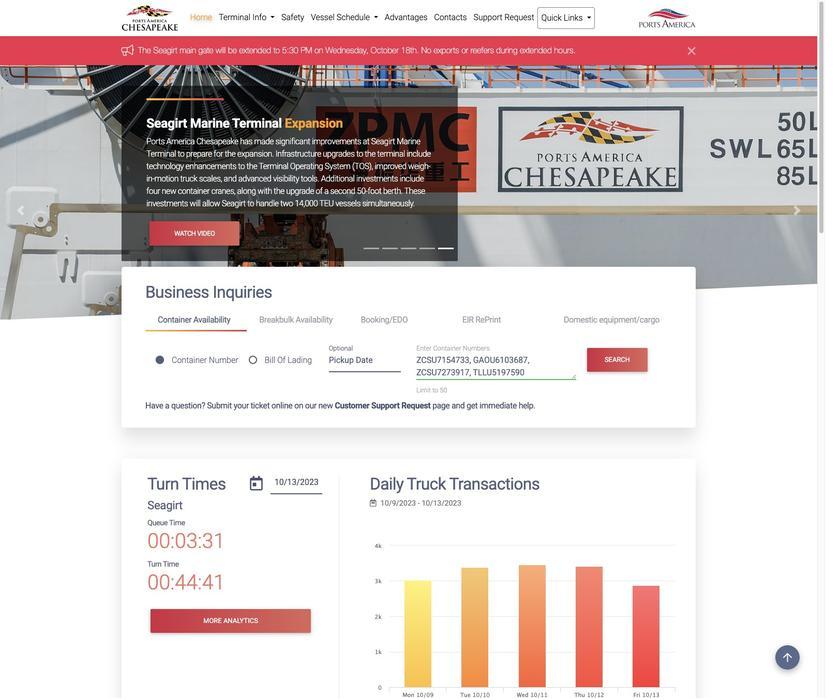 Task type: locate. For each thing, give the bounding box(es) containing it.
1 vertical spatial marine
[[397, 137, 421, 147]]

0 horizontal spatial availability
[[194, 315, 231, 325]]

lading
[[288, 355, 312, 365]]

marine up terminal
[[397, 137, 421, 147]]

exports
[[434, 46, 460, 55]]

1 horizontal spatial request
[[505, 12, 535, 22]]

upgrades
[[323, 149, 355, 159]]

prepare
[[186, 149, 212, 159]]

0 vertical spatial container
[[158, 315, 192, 325]]

1 vertical spatial time
[[163, 561, 179, 569]]

additional
[[321, 174, 355, 184]]

number
[[209, 355, 238, 365]]

watch video
[[174, 230, 215, 238]]

bill of lading
[[265, 355, 312, 365]]

turn time 00:44:41
[[148, 561, 225, 595]]

support request
[[474, 12, 535, 22]]

video
[[197, 230, 215, 238]]

the down at
[[365, 149, 376, 159]]

numbers
[[463, 345, 490, 352]]

a right of
[[325, 187, 329, 196]]

2 vertical spatial container
[[172, 355, 207, 365]]

1 vertical spatial turn
[[148, 561, 162, 569]]

go to top image
[[776, 646, 800, 670]]

for
[[214, 149, 223, 159]]

expansion
[[285, 116, 343, 131]]

1 vertical spatial new
[[319, 401, 333, 411]]

enter container numbers
[[417, 345, 490, 352]]

1 horizontal spatial will
[[216, 46, 226, 55]]

seagirt up terminal
[[371, 137, 395, 147]]

truck
[[180, 174, 197, 184]]

marine inside ports america chesapeake has made significant improvements at seagirt marine terminal to                          prepare for the expansion. infrastructure upgrades to the terminal include technology                          enhancements to the terminal operating system (tos), improved weigh- in-motion truck scales,                          and advanced visibility tools. additional investments include four new container cranes,                          along with the upgrade of a second 50-foot berth. these investments will allow seagirt                          to handle two 14,000 teu vessels simultaneously.
[[397, 137, 421, 147]]

0 vertical spatial marine
[[190, 116, 230, 131]]

to left 50
[[433, 387, 439, 395]]

support up "reefers"
[[474, 12, 503, 22]]

1 horizontal spatial on
[[315, 46, 323, 55]]

1 vertical spatial investments
[[146, 199, 188, 209]]

investments down four
[[146, 199, 188, 209]]

seagirt up queue
[[148, 499, 183, 513]]

close image
[[689, 45, 696, 57]]

0 horizontal spatial request
[[402, 401, 431, 411]]

eir reprint link
[[450, 311, 552, 330]]

include up these
[[400, 174, 424, 184]]

these
[[404, 187, 425, 196]]

at
[[363, 137, 370, 147]]

get
[[467, 401, 478, 411]]

request down "limit" at the bottom right of the page
[[402, 401, 431, 411]]

will left be
[[216, 46, 226, 55]]

availability down business inquiries
[[194, 315, 231, 325]]

request left 'quick' at the top right of page
[[505, 12, 535, 22]]

1 vertical spatial and
[[452, 401, 465, 411]]

1 horizontal spatial availability
[[296, 315, 333, 325]]

10/9/2023
[[381, 500, 416, 508]]

turn up queue
[[148, 474, 179, 494]]

new right our at the left bottom
[[319, 401, 333, 411]]

1 horizontal spatial extended
[[520, 46, 552, 55]]

main content
[[114, 267, 704, 699]]

0 horizontal spatial a
[[165, 401, 169, 411]]

technology
[[146, 162, 184, 172]]

to down the along
[[248, 199, 254, 209]]

1 horizontal spatial marine
[[397, 137, 421, 147]]

1 vertical spatial include
[[400, 174, 424, 184]]

contacts
[[434, 12, 467, 22]]

1 horizontal spatial support
[[474, 12, 503, 22]]

0 vertical spatial support
[[474, 12, 503, 22]]

will inside ports america chesapeake has made significant improvements at seagirt marine terminal to                          prepare for the expansion. infrastructure upgrades to the terminal include technology                          enhancements to the terminal operating system (tos), improved weigh- in-motion truck scales,                          and advanced visibility tools. additional investments include four new container cranes,                          along with the upgrade of a second 50-foot berth. these investments will allow seagirt                          to handle two 14,000 teu vessels simultaneously.
[[190, 199, 201, 209]]

main
[[180, 46, 196, 55]]

1 vertical spatial support
[[372, 401, 400, 411]]

question?
[[171, 401, 205, 411]]

1 vertical spatial a
[[165, 401, 169, 411]]

to left the 5:30
[[274, 46, 280, 55]]

search
[[605, 356, 631, 364]]

0 vertical spatial a
[[325, 187, 329, 196]]

0 vertical spatial and
[[224, 174, 237, 184]]

on left our at the left bottom
[[295, 401, 303, 411]]

limit to 50
[[417, 387, 448, 395]]

help.
[[519, 401, 536, 411]]

wednesday,
[[326, 46, 369, 55]]

time up 00:44:41 at the left bottom of page
[[163, 561, 179, 569]]

1 turn from the top
[[148, 474, 179, 494]]

on right pm
[[315, 46, 323, 55]]

domestic equipment/cargo link
[[552, 311, 672, 330]]

seagirt marine terminal expansion
[[146, 116, 343, 131]]

investments
[[357, 174, 398, 184], [146, 199, 188, 209]]

availability
[[194, 315, 231, 325], [296, 315, 333, 325]]

be
[[228, 46, 237, 55]]

0 horizontal spatial on
[[295, 401, 303, 411]]

and left get
[[452, 401, 465, 411]]

support
[[474, 12, 503, 22], [372, 401, 400, 411]]

turn inside turn time 00:44:41
[[148, 561, 162, 569]]

00:44:41
[[148, 571, 225, 595]]

0 vertical spatial turn
[[148, 474, 179, 494]]

and up cranes, at the left of page
[[224, 174, 237, 184]]

turn
[[148, 474, 179, 494], [148, 561, 162, 569]]

during
[[497, 46, 518, 55]]

container availability link
[[145, 311, 247, 332]]

october
[[371, 46, 399, 55]]

to down the america on the top left
[[178, 149, 185, 159]]

on inside main content
[[295, 401, 303, 411]]

turn up 00:44:41 at the left bottom of page
[[148, 561, 162, 569]]

upgrade
[[286, 187, 314, 196]]

2 turn from the top
[[148, 561, 162, 569]]

0 horizontal spatial support
[[372, 401, 400, 411]]

seagirt inside 'alert'
[[153, 46, 178, 55]]

times
[[182, 474, 226, 494]]

teu
[[320, 199, 334, 209]]

will
[[216, 46, 226, 55], [190, 199, 201, 209]]

the right with
[[274, 187, 285, 196]]

extended right during in the right of the page
[[520, 46, 552, 55]]

00:03:31
[[148, 530, 225, 554]]

with
[[258, 187, 272, 196]]

time inside 'queue time 00:03:31'
[[169, 519, 185, 528]]

calendar day image
[[250, 477, 263, 491]]

pm
[[301, 46, 312, 55]]

on inside 'alert'
[[315, 46, 323, 55]]

2 availability from the left
[[296, 315, 333, 325]]

business inquiries
[[145, 283, 272, 303]]

more analytics
[[203, 618, 258, 626]]

terminal
[[378, 149, 405, 159]]

time
[[169, 519, 185, 528], [163, 561, 179, 569]]

a right the have
[[165, 401, 169, 411]]

availability for container availability
[[194, 315, 231, 325]]

investments up foot
[[357, 174, 398, 184]]

1 horizontal spatial a
[[325, 187, 329, 196]]

50-
[[357, 187, 368, 196]]

will down container
[[190, 199, 201, 209]]

1 vertical spatial container
[[434, 345, 462, 352]]

terminal left info on the top left of page
[[219, 12, 251, 22]]

container for container availability
[[158, 315, 192, 325]]

extended right be
[[239, 46, 271, 55]]

terminal up "made" at the top left of page
[[232, 116, 282, 131]]

expansion.
[[237, 149, 274, 159]]

optional
[[329, 345, 353, 353]]

equipment/cargo
[[600, 315, 660, 325]]

1 horizontal spatial new
[[319, 401, 333, 411]]

0 vertical spatial investments
[[357, 174, 398, 184]]

container
[[158, 315, 192, 325], [434, 345, 462, 352], [172, 355, 207, 365]]

of
[[316, 187, 323, 196]]

-
[[418, 500, 420, 508]]

time inside turn time 00:44:41
[[163, 561, 179, 569]]

queue
[[148, 519, 168, 528]]

1 horizontal spatial and
[[452, 401, 465, 411]]

container
[[178, 187, 210, 196]]

0 vertical spatial request
[[505, 12, 535, 22]]

the up advanced
[[247, 162, 257, 172]]

0 horizontal spatial will
[[190, 199, 201, 209]]

0 horizontal spatial extended
[[239, 46, 271, 55]]

0 vertical spatial new
[[162, 187, 176, 196]]

transactions
[[450, 474, 540, 494]]

new down "motion"
[[162, 187, 176, 196]]

vessel schedule link
[[308, 7, 382, 28]]

0 horizontal spatial marine
[[190, 116, 230, 131]]

the
[[138, 46, 151, 55]]

vessel schedule
[[311, 12, 372, 22]]

time for 00:44:41
[[163, 561, 179, 569]]

0 horizontal spatial new
[[162, 187, 176, 196]]

ports america chesapeake has made significant improvements at seagirt marine terminal to                          prepare for the expansion. infrastructure upgrades to the terminal include technology                          enhancements to the terminal operating system (tos), improved weigh- in-motion truck scales,                          and advanced visibility tools. additional investments include four new container cranes,                          along with the upgrade of a second 50-foot berth. these investments will allow seagirt                          to handle two 14,000 teu vessels simultaneously.
[[146, 137, 431, 209]]

request
[[505, 12, 535, 22], [402, 401, 431, 411]]

1 vertical spatial will
[[190, 199, 201, 209]]

marine up chesapeake
[[190, 116, 230, 131]]

advantages link
[[382, 7, 431, 28]]

enhancements
[[186, 162, 236, 172]]

have
[[145, 401, 163, 411]]

availability right breakbulk
[[296, 315, 333, 325]]

expansion image
[[0, 65, 818, 418]]

our
[[305, 401, 317, 411]]

0 vertical spatial time
[[169, 519, 185, 528]]

1 availability from the left
[[194, 315, 231, 325]]

1 vertical spatial on
[[295, 401, 303, 411]]

5:30
[[282, 46, 299, 55]]

container down business
[[158, 315, 192, 325]]

0 vertical spatial will
[[216, 46, 226, 55]]

container left number
[[172, 355, 207, 365]]

include up weigh-
[[407, 149, 431, 159]]

None text field
[[271, 474, 323, 495]]

improvements
[[312, 137, 361, 147]]

extended
[[239, 46, 271, 55], [520, 46, 552, 55]]

support right customer
[[372, 401, 400, 411]]

container right enter
[[434, 345, 462, 352]]

immediate
[[480, 401, 517, 411]]

seagirt right the
[[153, 46, 178, 55]]

terminal inside "link"
[[219, 12, 251, 22]]

to up advanced
[[238, 162, 245, 172]]

0 horizontal spatial and
[[224, 174, 237, 184]]

terminal info link
[[216, 7, 278, 28]]

0 vertical spatial on
[[315, 46, 323, 55]]

time right queue
[[169, 519, 185, 528]]



Task type: vqa. For each thing, say whether or not it's contained in the screenshot.
"trucks"
no



Task type: describe. For each thing, give the bounding box(es) containing it.
advantages
[[385, 12, 428, 22]]

container availability
[[158, 315, 231, 325]]

enter
[[417, 345, 432, 352]]

breakbulk availability link
[[247, 311, 349, 330]]

bullhorn image
[[122, 44, 138, 56]]

limit
[[417, 387, 431, 395]]

18th.
[[401, 46, 419, 55]]

a inside ports america chesapeake has made significant improvements at seagirt marine terminal to                          prepare for the expansion. infrastructure upgrades to the terminal include technology                          enhancements to the terminal operating system (tos), improved weigh- in-motion truck scales,                          and advanced visibility tools. additional investments include four new container cranes,                          along with the upgrade of a second 50-foot berth. these investments will allow seagirt                          to handle two 14,000 teu vessels simultaneously.
[[325, 187, 329, 196]]

eir reprint
[[463, 315, 501, 325]]

quick links
[[542, 13, 585, 23]]

a inside main content
[[165, 401, 169, 411]]

terminal up the visibility
[[259, 162, 289, 172]]

more
[[203, 618, 222, 626]]

of
[[277, 355, 286, 365]]

container number
[[172, 355, 238, 365]]

booking/edo link
[[349, 311, 450, 330]]

main content containing 00:03:31
[[114, 267, 704, 699]]

(tos),
[[352, 162, 373, 172]]

to inside 'alert'
[[274, 46, 280, 55]]

availability for breakbulk availability
[[296, 315, 333, 325]]

truck
[[407, 474, 446, 494]]

turn for turn times
[[148, 474, 179, 494]]

weigh-
[[408, 162, 431, 172]]

have a question? submit your ticket online on our new customer support request page and get immediate help.
[[145, 401, 536, 411]]

new inside ports america chesapeake has made significant improvements at seagirt marine terminal to                          prepare for the expansion. infrastructure upgrades to the terminal include technology                          enhancements to the terminal operating system (tos), improved weigh- in-motion truck scales,                          and advanced visibility tools. additional investments include four new container cranes,                          along with the upgrade of a second 50-foot berth. these investments will allow seagirt                          to handle two 14,000 teu vessels simultaneously.
[[162, 187, 176, 196]]

breakbulk
[[259, 315, 294, 325]]

queue time 00:03:31
[[148, 519, 225, 554]]

container for container number
[[172, 355, 207, 365]]

your
[[234, 401, 249, 411]]

to inside main content
[[433, 387, 439, 395]]

eir
[[463, 315, 474, 325]]

Enter Container Numbers text field
[[417, 355, 576, 380]]

will inside 'alert'
[[216, 46, 226, 55]]

handle
[[256, 199, 279, 209]]

schedule
[[337, 12, 370, 22]]

14,000
[[295, 199, 318, 209]]

1 horizontal spatial investments
[[357, 174, 398, 184]]

domestic
[[564, 315, 598, 325]]

made
[[254, 137, 274, 147]]

home link
[[187, 7, 216, 28]]

support request link
[[471, 7, 538, 28]]

links
[[564, 13, 583, 23]]

no
[[422, 46, 432, 55]]

online
[[272, 401, 293, 411]]

time for 00:03:31
[[169, 519, 185, 528]]

vessels
[[336, 199, 361, 209]]

advanced
[[238, 174, 272, 184]]

2 extended from the left
[[520, 46, 552, 55]]

business
[[145, 283, 209, 303]]

0 vertical spatial include
[[407, 149, 431, 159]]

booking/edo
[[361, 315, 408, 325]]

10/13/2023
[[422, 500, 462, 508]]

turn for turn time 00:44:41
[[148, 561, 162, 569]]

new inside main content
[[319, 401, 333, 411]]

or
[[462, 46, 469, 55]]

improved
[[375, 162, 407, 172]]

support inside main content
[[372, 401, 400, 411]]

turn times
[[148, 474, 226, 494]]

operating
[[290, 162, 323, 172]]

the seagirt main gate will be extended to 5:30 pm on wednesday, october 18th.  no exports or reefers during extended hours. link
[[138, 46, 576, 55]]

10/9/2023 - 10/13/2023
[[381, 500, 462, 508]]

has
[[240, 137, 253, 147]]

safety
[[282, 12, 304, 22]]

reefers
[[471, 46, 494, 55]]

1 extended from the left
[[239, 46, 271, 55]]

hours.
[[555, 46, 576, 55]]

domestic equipment/cargo
[[564, 315, 660, 325]]

home
[[190, 12, 212, 22]]

tools.
[[301, 174, 319, 184]]

customer
[[335, 401, 370, 411]]

ticket
[[251, 401, 270, 411]]

ports
[[146, 137, 165, 147]]

0 horizontal spatial investments
[[146, 199, 188, 209]]

motion
[[154, 174, 179, 184]]

daily truck transactions
[[370, 474, 540, 494]]

the seagirt main gate will be extended to 5:30 pm on wednesday, october 18th.  no exports or reefers during extended hours. alert
[[0, 36, 818, 65]]

Optional text field
[[329, 352, 401, 373]]

customer support request link
[[335, 401, 431, 411]]

to up the (tos),
[[357, 149, 363, 159]]

chesapeake
[[197, 137, 238, 147]]

two
[[281, 199, 293, 209]]

allow
[[202, 199, 220, 209]]

seagirt up ports
[[146, 116, 187, 131]]

the right the for
[[225, 149, 236, 159]]

calendar week image
[[370, 500, 377, 507]]

significant
[[276, 137, 310, 147]]

vessel
[[311, 12, 335, 22]]

cranes,
[[211, 187, 236, 196]]

gate
[[199, 46, 214, 55]]

and inside ports america chesapeake has made significant improvements at seagirt marine terminal to                          prepare for the expansion. infrastructure upgrades to the terminal include technology                          enhancements to the terminal operating system (tos), improved weigh- in-motion truck scales,                          and advanced visibility tools. additional investments include four new container cranes,                          along with the upgrade of a second 50-foot berth. these investments will allow seagirt                          to handle two 14,000 teu vessels simultaneously.
[[224, 174, 237, 184]]

scales,
[[199, 174, 222, 184]]

seagirt down cranes, at the left of page
[[222, 199, 246, 209]]

quick links link
[[538, 7, 595, 29]]

visibility
[[273, 174, 299, 184]]

second
[[331, 187, 355, 196]]

1 vertical spatial request
[[402, 401, 431, 411]]

america
[[166, 137, 195, 147]]

terminal up technology
[[146, 149, 176, 159]]

along
[[237, 187, 256, 196]]

seagirt inside main content
[[148, 499, 183, 513]]

simultaneously.
[[363, 199, 415, 209]]

search button
[[587, 348, 648, 372]]

and inside main content
[[452, 401, 465, 411]]

more analytics link
[[151, 610, 311, 634]]



